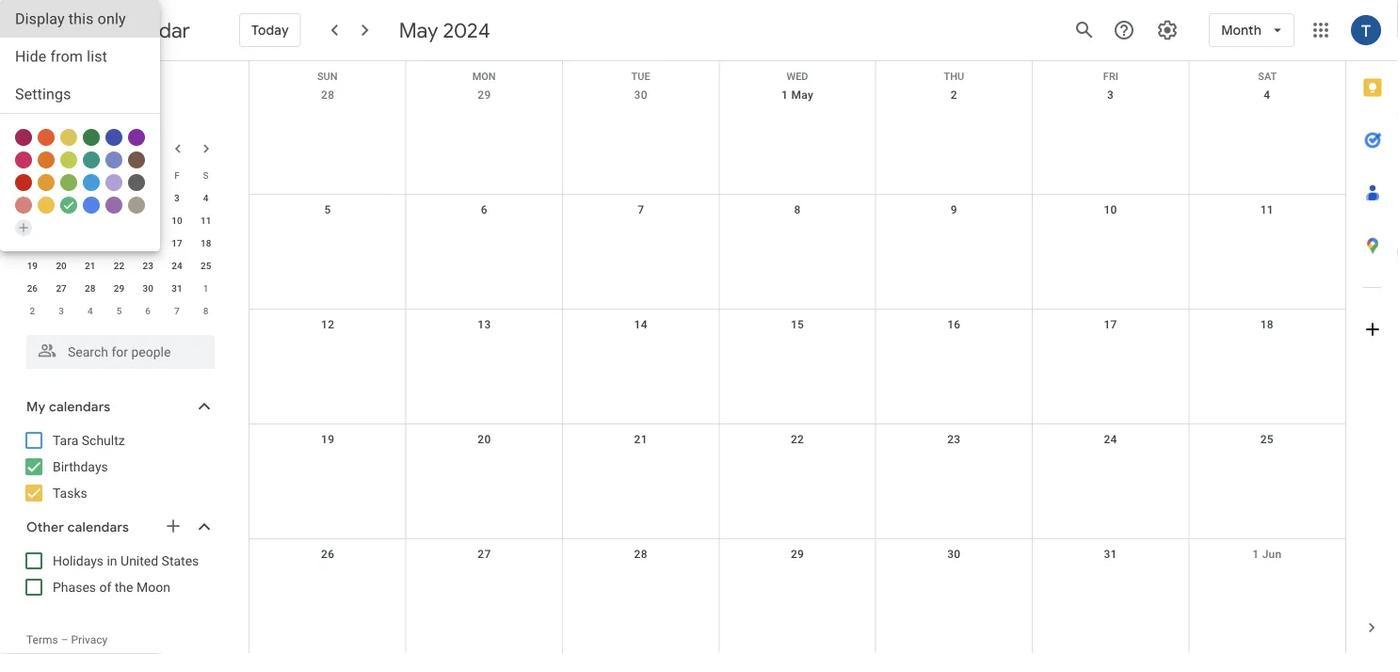 Task type: describe. For each thing, give the bounding box(es) containing it.
5 for sun
[[325, 203, 331, 217]]

26 element
[[21, 277, 44, 300]]

states
[[162, 553, 199, 569]]

10 for sun
[[1104, 203, 1118, 217]]

1 vertical spatial 22
[[791, 433, 805, 446]]

1 vertical spatial 25
[[1261, 433, 1274, 446]]

tara
[[53, 433, 78, 448]]

tomato, set calendar colour menu item
[[15, 174, 32, 191]]

add custom colour menu item
[[15, 219, 32, 236]]

1 horizontal spatial 3
[[174, 192, 180, 203]]

31 element
[[166, 277, 188, 300]]

1 horizontal spatial may 2024
[[399, 17, 490, 43]]

1 vertical spatial 2024
[[56, 140, 88, 157]]

cocoa, set calendar colour menu item
[[128, 152, 145, 169]]

birch, set calendar colour menu item
[[128, 197, 145, 214]]

my
[[26, 399, 46, 415]]

1 for 1 may
[[782, 89, 789, 102]]

6 june element
[[137, 300, 159, 322]]

26 for 1 jun
[[321, 548, 335, 561]]

united
[[121, 553, 158, 569]]

calendar list entry. list box
[[0, 0, 160, 114]]

1 horizontal spatial 18
[[1261, 318, 1274, 332]]

8 june element
[[195, 300, 217, 322]]

1 vertical spatial 21
[[634, 433, 648, 446]]

citron, set calendar colour menu item
[[60, 129, 77, 146]]

1 horizontal spatial 8
[[203, 305, 209, 316]]

pistachio, set calendar colour menu item
[[60, 174, 77, 191]]

17 inside may 2024 grid
[[172, 237, 182, 249]]

calendar list entry. element
[[0, 0, 160, 251]]

graphite, set calendar colour menu item
[[128, 174, 145, 191]]

21 inside may 2024 grid
[[85, 260, 96, 271]]

31 for 1 jun
[[1104, 548, 1118, 561]]

banana, set calendar colour menu item
[[38, 197, 55, 214]]

1 june element
[[195, 277, 217, 300]]

13 inside "element"
[[56, 237, 67, 249]]

1 jun
[[1253, 548, 1282, 561]]

30 inside 30 element
[[143, 283, 153, 294]]

30 element
[[137, 277, 159, 300]]

1 menu item from the top
[[0, 0, 160, 38]]

14 inside may 2024 grid
[[85, 237, 96, 249]]

9
[[951, 203, 958, 217]]

22 element
[[108, 254, 130, 277]]

holidays
[[53, 553, 104, 569]]

1 vertical spatial 20
[[478, 433, 491, 446]]

29 inside 'element'
[[114, 283, 124, 294]]

calendar heading
[[102, 17, 190, 44]]

wed
[[787, 71, 809, 82]]

other calendars button
[[4, 512, 234, 543]]

1 for 1 jun
[[1253, 548, 1260, 561]]

2 horizontal spatial may
[[792, 89, 814, 102]]

1 inside cell
[[116, 192, 122, 203]]

12 inside may 2024 grid
[[27, 237, 38, 249]]

11 for sun
[[1261, 203, 1274, 217]]

basil, set calendar colour menu item
[[83, 129, 100, 146]]

tue
[[632, 71, 651, 82]]

5 june element
[[108, 300, 130, 322]]

27 element
[[50, 277, 73, 300]]

8 for sun
[[794, 203, 801, 217]]

7 inside "row"
[[174, 305, 180, 316]]

2 inside "row"
[[30, 305, 35, 316]]

20 element
[[50, 254, 73, 277]]

birthdays
[[53, 459, 108, 475]]

23 element
[[137, 254, 159, 277]]

1 horizontal spatial 5
[[116, 305, 122, 316]]

11 for may 2024
[[201, 215, 211, 226]]

18 element
[[195, 232, 217, 254]]

30 april element
[[79, 187, 102, 209]]

1 for 1 june element
[[203, 283, 209, 294]]

calendar
[[105, 17, 190, 44]]

15 inside row group
[[114, 237, 124, 249]]

of
[[99, 580, 111, 595]]

other
[[26, 519, 64, 536]]

15 element
[[108, 232, 130, 254]]

3 june element
[[50, 300, 73, 322]]

phases of the moon
[[53, 580, 170, 595]]

25 inside may 2024 grid
[[201, 260, 211, 271]]

20 inside the 20 element
[[56, 260, 67, 271]]

sat
[[1259, 71, 1278, 82]]

m
[[57, 170, 65, 181]]

10 element
[[166, 209, 188, 232]]

24 inside grid
[[1104, 433, 1118, 446]]

terms – privacy
[[26, 634, 108, 647]]

tasks
[[53, 486, 87, 501]]

0 vertical spatial 4
[[1264, 89, 1271, 102]]

1 vertical spatial may 2024
[[26, 140, 88, 157]]

19 element
[[21, 254, 44, 277]]

calendars for other calendars
[[67, 519, 129, 536]]

27 for 1
[[56, 283, 67, 294]]

0 horizontal spatial 3
[[59, 305, 64, 316]]

2 t from the left
[[145, 170, 151, 181]]

add other calendars image
[[164, 517, 183, 536]]

cobalt, set calendar colour menu item
[[83, 197, 100, 214]]



Task type: vqa. For each thing, say whether or not it's contained in the screenshot.
Background
no



Task type: locate. For each thing, give the bounding box(es) containing it.
0 vertical spatial 27
[[56, 283, 67, 294]]

today
[[251, 22, 289, 38]]

2 horizontal spatial 5
[[325, 203, 331, 217]]

0 horizontal spatial 8
[[116, 215, 122, 226]]

0 horizontal spatial 24
[[172, 260, 182, 271]]

1 horizontal spatial 23
[[948, 433, 961, 446]]

1 horizontal spatial 27
[[478, 548, 491, 561]]

10
[[1104, 203, 1118, 217], [172, 215, 182, 226]]

0 horizontal spatial 31
[[172, 283, 182, 294]]

1 horizontal spatial 19
[[321, 433, 335, 446]]

11
[[1261, 203, 1274, 217], [201, 215, 211, 226]]

30 inside 30 april element
[[85, 192, 96, 203]]

1 horizontal spatial 13
[[478, 318, 491, 332]]

may
[[399, 17, 438, 43], [792, 89, 814, 102], [26, 140, 53, 157]]

flamingo, set calendar colour menu item
[[15, 197, 32, 214]]

tara schultz
[[53, 433, 125, 448]]

settings menu image
[[1157, 19, 1180, 41]]

thu
[[944, 71, 965, 82]]

1
[[782, 89, 789, 102], [116, 192, 122, 203], [203, 283, 209, 294], [1253, 548, 1260, 561]]

1 horizontal spatial 6
[[145, 305, 151, 316]]

calendars up tara schultz
[[49, 399, 111, 415]]

26 inside 'element'
[[27, 283, 38, 294]]

row group containing 28
[[18, 187, 220, 322]]

8 for may 2024
[[116, 215, 122, 226]]

may 2024 grid
[[18, 164, 220, 322]]

row containing s
[[18, 164, 220, 187]]

31 inside 31 "element"
[[172, 283, 182, 294]]

11 element
[[195, 209, 217, 232]]

2024
[[443, 17, 490, 43], [56, 140, 88, 157]]

0 horizontal spatial t
[[87, 170, 93, 181]]

other calendars list
[[4, 546, 234, 603]]

10 for may 2024
[[172, 215, 182, 226]]

1 horizontal spatial 25
[[1261, 433, 1274, 446]]

0 vertical spatial 16
[[143, 237, 153, 249]]

amethyst, set calendar colour menu item
[[105, 197, 122, 214]]

12
[[27, 237, 38, 249], [321, 318, 335, 332]]

wisteria, set calendar colour menu item
[[105, 174, 122, 191]]

s right f
[[203, 170, 209, 181]]

1 horizontal spatial 7
[[174, 305, 180, 316]]

0 vertical spatial 3
[[1108, 89, 1114, 102]]

1 vertical spatial 14
[[634, 318, 648, 332]]

2 vertical spatial 4
[[88, 305, 93, 316]]

24
[[172, 260, 182, 271], [1104, 433, 1118, 446]]

11 inside 11 element
[[201, 215, 211, 226]]

0 horizontal spatial 7
[[88, 215, 93, 226]]

1 vertical spatial 17
[[1104, 318, 1118, 332]]

6
[[481, 203, 488, 217], [59, 215, 64, 226], [145, 305, 151, 316]]

13 element
[[50, 232, 73, 254]]

1 vertical spatial 2
[[145, 192, 151, 203]]

0 vertical spatial 25
[[201, 260, 211, 271]]

row
[[250, 61, 1346, 82], [250, 80, 1346, 195], [18, 164, 220, 187], [18, 187, 220, 209], [250, 195, 1346, 310], [18, 209, 220, 232], [18, 232, 220, 254], [18, 254, 220, 277], [18, 277, 220, 300], [18, 300, 220, 322], [250, 310, 1346, 425], [250, 425, 1346, 540], [250, 540, 1346, 655]]

may 2024
[[399, 17, 490, 43], [26, 140, 88, 157]]

1 vertical spatial 12
[[321, 318, 335, 332]]

–
[[61, 634, 68, 647]]

2 right birch, set calendar colour menu item
[[145, 192, 151, 203]]

terms link
[[26, 634, 58, 647]]

19 inside row group
[[27, 260, 38, 271]]

25
[[201, 260, 211, 271], [1261, 433, 1274, 446]]

sun
[[317, 71, 338, 82]]

s
[[30, 170, 35, 181], [203, 170, 209, 181]]

0 vertical spatial 24
[[172, 260, 182, 271]]

4 up 11 element
[[203, 192, 209, 203]]

grid containing 28
[[249, 61, 1346, 655]]

Search for people text field
[[38, 335, 203, 369]]

0 horizontal spatial 13
[[56, 237, 67, 249]]

0 vertical spatial 22
[[114, 260, 124, 271]]

29
[[478, 89, 491, 102], [56, 192, 67, 203], [114, 283, 124, 294], [791, 548, 805, 561]]

16
[[143, 237, 153, 249], [948, 318, 961, 332]]

1 vertical spatial 24
[[1104, 433, 1118, 446]]

terms
[[26, 634, 58, 647]]

my calendars button
[[4, 392, 234, 422]]

21 element
[[79, 254, 102, 277]]

0 vertical spatial 19
[[27, 260, 38, 271]]

1 vertical spatial 19
[[321, 433, 335, 446]]

0 vertical spatial 13
[[56, 237, 67, 249]]

24 element
[[166, 254, 188, 277]]

29 april element
[[50, 187, 73, 209]]

0 horizontal spatial may
[[26, 140, 53, 157]]

2 down thu
[[951, 89, 958, 102]]

None search field
[[0, 328, 234, 369]]

30
[[634, 89, 648, 102], [85, 192, 96, 203], [143, 283, 153, 294], [948, 548, 961, 561]]

1 vertical spatial 18
[[1261, 318, 1274, 332]]

1 horizontal spatial may
[[399, 17, 438, 43]]

fri
[[1104, 71, 1119, 82]]

month button
[[1210, 8, 1295, 53]]

2 vertical spatial may
[[26, 140, 53, 157]]

28 april element
[[21, 187, 44, 209]]

in
[[107, 553, 117, 569]]

29 inside "element"
[[56, 192, 67, 203]]

privacy
[[71, 634, 108, 647]]

0 vertical spatial 15
[[114, 237, 124, 249]]

may 2024 up m on the top of page
[[26, 140, 88, 157]]

0 horizontal spatial 5
[[30, 215, 35, 226]]

14
[[85, 237, 96, 249], [634, 318, 648, 332]]

0 vertical spatial 26
[[27, 283, 38, 294]]

10 inside row group
[[172, 215, 182, 226]]

1 vertical spatial 16
[[948, 318, 961, 332]]

1 horizontal spatial 12
[[321, 318, 335, 332]]

0 vertical spatial 17
[[172, 237, 182, 249]]

0 horizontal spatial 22
[[114, 260, 124, 271]]

w
[[115, 170, 123, 181]]

1 horizontal spatial 17
[[1104, 318, 1118, 332]]

16 element
[[137, 232, 159, 254]]

23 inside row group
[[143, 260, 153, 271]]

month
[[1222, 22, 1262, 38]]

0 vertical spatial 21
[[85, 260, 96, 271]]

26
[[27, 283, 38, 294], [321, 548, 335, 561]]

5
[[325, 203, 331, 217], [30, 215, 35, 226], [116, 305, 122, 316]]

0 vertical spatial 18
[[201, 237, 211, 249]]

2 down 26 'element'
[[30, 305, 35, 316]]

calendars for my calendars
[[49, 399, 111, 415]]

4 june element
[[79, 300, 102, 322]]

1 vertical spatial 23
[[948, 433, 961, 446]]

7 for may 2024
[[88, 215, 93, 226]]

1 horizontal spatial 22
[[791, 433, 805, 446]]

1 horizontal spatial 21
[[634, 433, 648, 446]]

1 vertical spatial 4
[[203, 192, 209, 203]]

1 may
[[782, 89, 814, 102]]

9 element
[[137, 209, 159, 232]]

0 horizontal spatial 4
[[88, 305, 93, 316]]

20
[[56, 260, 67, 271], [478, 433, 491, 446]]

menu item
[[0, 0, 160, 38], [0, 38, 160, 75], [0, 75, 160, 113]]

1 down 25 element
[[203, 283, 209, 294]]

t right 'graphite, set calendar colour' menu item
[[145, 170, 151, 181]]

0 vertical spatial 12
[[27, 237, 38, 249]]

other calendars
[[26, 519, 129, 536]]

31
[[172, 283, 182, 294], [1104, 548, 1118, 561]]

peacock, set calendar colour menu item
[[83, 174, 100, 191]]

avocado, set calendar colour menu item
[[60, 152, 77, 169]]

f
[[174, 170, 180, 181]]

1 t from the left
[[87, 170, 93, 181]]

1 horizontal spatial 2
[[145, 192, 151, 203]]

blueberry, set calendar colour menu item
[[105, 129, 122, 146]]

row containing 2
[[18, 300, 220, 322]]

1 cell
[[105, 187, 134, 209]]

3 down 27 element
[[59, 305, 64, 316]]

0 horizontal spatial 19
[[27, 260, 38, 271]]

mango, set calendar colour menu item
[[38, 174, 55, 191]]

28
[[321, 89, 335, 102], [27, 192, 38, 203], [85, 283, 96, 294], [634, 548, 648, 561]]

1 horizontal spatial 15
[[791, 318, 805, 332]]

24 inside row group
[[172, 260, 182, 271]]

0 vertical spatial 2024
[[443, 17, 490, 43]]

tab list
[[1347, 61, 1399, 602]]

16 inside may 2024 grid
[[143, 237, 153, 249]]

beetroot, set calendar colour menu item
[[15, 129, 32, 146]]

grape, set calendar colour menu item
[[128, 129, 145, 146]]

31 for 1
[[172, 283, 182, 294]]

3
[[1108, 89, 1114, 102], [174, 192, 180, 203], [59, 305, 64, 316]]

row group
[[18, 187, 220, 322]]

7 june element
[[166, 300, 188, 322]]

17
[[172, 237, 182, 249], [1104, 318, 1118, 332]]

1 horizontal spatial 24
[[1104, 433, 1118, 446]]

2
[[951, 89, 958, 102], [145, 192, 151, 203], [30, 305, 35, 316]]

7
[[638, 203, 645, 217], [88, 215, 93, 226], [174, 305, 180, 316]]

2 horizontal spatial 4
[[1264, 89, 1271, 102]]

2 horizontal spatial 8
[[794, 203, 801, 217]]

23
[[143, 260, 153, 271], [948, 433, 961, 446]]

14 element
[[79, 232, 102, 254]]

0 horizontal spatial 2
[[30, 305, 35, 316]]

0 horizontal spatial 12
[[27, 237, 38, 249]]

lavender, set calendar colour menu item
[[105, 152, 122, 169]]

1 horizontal spatial 16
[[948, 318, 961, 332]]

0 horizontal spatial 14
[[85, 237, 96, 249]]

18 inside may 2024 grid
[[201, 237, 211, 249]]

0 horizontal spatial 18
[[201, 237, 211, 249]]

eucalyptus, set calendar colour menu item
[[83, 152, 100, 169]]

0 vertical spatial 2
[[951, 89, 958, 102]]

calendars
[[49, 399, 111, 415], [67, 519, 129, 536]]

pumpkin, set calendar colour menu item
[[38, 152, 55, 169]]

1 horizontal spatial 26
[[321, 548, 335, 561]]

0 vertical spatial calendars
[[49, 399, 111, 415]]

main drawer image
[[23, 19, 45, 41]]

0 horizontal spatial 15
[[114, 237, 124, 249]]

29 element
[[108, 277, 130, 300]]

1 down wisteria, set calendar colour menu item
[[116, 192, 122, 203]]

1 vertical spatial calendars
[[67, 519, 129, 536]]

3 down 'fri'
[[1108, 89, 1114, 102]]

8
[[794, 203, 801, 217], [116, 215, 122, 226], [203, 305, 209, 316]]

jun
[[1263, 548, 1282, 561]]

6 for sun
[[481, 203, 488, 217]]

17 element
[[166, 232, 188, 254]]

schultz
[[82, 433, 125, 448]]

2 horizontal spatial 3
[[1108, 89, 1114, 102]]

moon
[[137, 580, 170, 595]]

18
[[201, 237, 211, 249], [1261, 318, 1274, 332]]

1 horizontal spatial 11
[[1261, 203, 1274, 217]]

1 horizontal spatial 10
[[1104, 203, 1118, 217]]

25 element
[[195, 254, 217, 277]]

1 left jun
[[1253, 548, 1260, 561]]

holidays in united states
[[53, 553, 199, 569]]

2 june element
[[21, 300, 44, 322]]

19 inside grid
[[321, 433, 335, 446]]

22 inside may 2024 grid
[[114, 260, 124, 271]]

calendars up in
[[67, 519, 129, 536]]

0 horizontal spatial 6
[[59, 215, 64, 226]]

27 for 1 jun
[[478, 548, 491, 561]]

27
[[56, 283, 67, 294], [478, 548, 491, 561]]

tangerine, set calendar colour menu item
[[38, 129, 55, 146]]

grid
[[249, 61, 1346, 655]]

3 menu item from the top
[[0, 75, 160, 113]]

3 down f
[[174, 192, 180, 203]]

6 for may 2024
[[59, 215, 64, 226]]

2 inside grid
[[951, 89, 958, 102]]

27 inside may 2024 grid
[[56, 283, 67, 294]]

2 vertical spatial 3
[[59, 305, 64, 316]]

4 down sat
[[1264, 89, 1271, 102]]

0 horizontal spatial 21
[[85, 260, 96, 271]]

26 for 1
[[27, 283, 38, 294]]

1 s from the left
[[30, 170, 35, 181]]

1 vertical spatial 31
[[1104, 548, 1118, 561]]

calendar element
[[60, 11, 190, 53]]

2 horizontal spatial 6
[[481, 203, 488, 217]]

0 horizontal spatial s
[[30, 170, 35, 181]]

1 vertical spatial may
[[792, 89, 814, 102]]

4 inside "row"
[[88, 305, 93, 316]]

22
[[114, 260, 124, 271], [791, 433, 805, 446]]

0 horizontal spatial 10
[[172, 215, 182, 226]]

28 element
[[79, 277, 102, 300]]

row containing sun
[[250, 61, 1346, 82]]

15
[[114, 237, 124, 249], [791, 318, 805, 332]]

phases
[[53, 580, 96, 595]]

1 horizontal spatial 14
[[634, 318, 648, 332]]

2 s from the left
[[203, 170, 209, 181]]

my calendars list
[[4, 426, 234, 509]]

7 inside grid
[[638, 203, 645, 217]]

sage, set calendar colour menu item
[[60, 197, 77, 214]]

privacy link
[[71, 634, 108, 647]]

t
[[87, 170, 93, 181], [145, 170, 151, 181]]

0 vertical spatial 31
[[172, 283, 182, 294]]

21
[[85, 260, 96, 271], [634, 433, 648, 446]]

1 vertical spatial 27
[[478, 548, 491, 561]]

1 vertical spatial 13
[[478, 318, 491, 332]]

13
[[56, 237, 67, 249], [478, 318, 491, 332]]

7 for sun
[[638, 203, 645, 217]]

2 vertical spatial 2
[[30, 305, 35, 316]]

5 for may 2024
[[30, 215, 35, 226]]

2 horizontal spatial 2
[[951, 89, 958, 102]]

0 horizontal spatial 17
[[172, 237, 182, 249]]

t down eucalyptus, set calendar colour menu item in the left of the page
[[87, 170, 93, 181]]

0 horizontal spatial 26
[[27, 283, 38, 294]]

cherry blossom, set calendar colour menu item
[[15, 152, 32, 169]]

23 inside grid
[[948, 433, 961, 446]]

today button
[[239, 8, 301, 53]]

my calendars
[[26, 399, 111, 415]]

s left the mango, set calendar colour menu item
[[30, 170, 35, 181]]

4
[[1264, 89, 1271, 102], [203, 192, 209, 203], [88, 305, 93, 316]]

0 horizontal spatial 20
[[56, 260, 67, 271]]

19
[[27, 260, 38, 271], [321, 433, 335, 446]]

the
[[115, 580, 133, 595]]

4 down 28 element
[[88, 305, 93, 316]]

1 horizontal spatial t
[[145, 170, 151, 181]]

1 vertical spatial 3
[[174, 192, 180, 203]]

0 horizontal spatial 23
[[143, 260, 153, 271]]

mon
[[473, 71, 496, 82]]

2 menu item from the top
[[0, 38, 160, 75]]

12 element
[[21, 232, 44, 254]]

0 horizontal spatial 16
[[143, 237, 153, 249]]

may 2024 up "mon"
[[399, 17, 490, 43]]

1 down wed
[[782, 89, 789, 102]]



